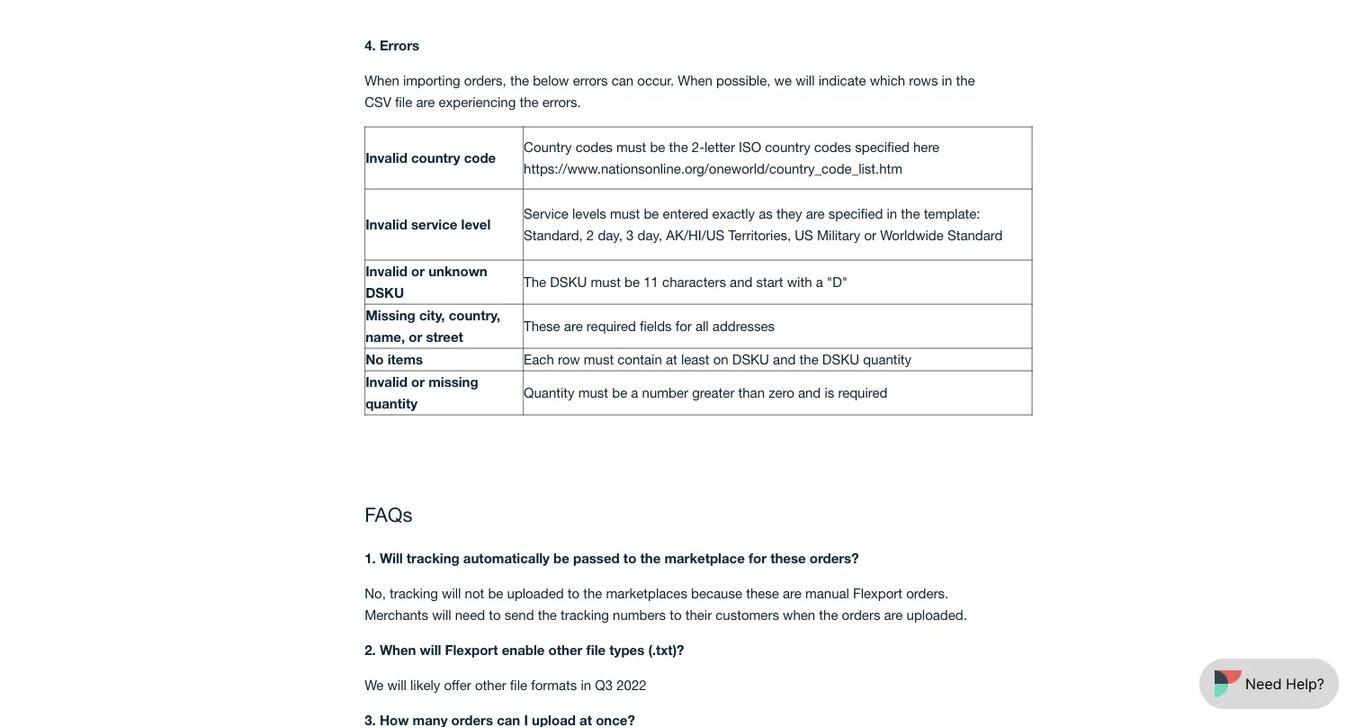 Task type: describe. For each thing, give the bounding box(es) containing it.
faqs
[[365, 503, 413, 526]]

0 horizontal spatial in
[[581, 677, 592, 693]]

standard
[[948, 227, 1003, 243]]

indicate
[[819, 72, 866, 88]]

invalid country code
[[366, 150, 496, 166]]

the
[[524, 274, 547, 290]]

invalid for invalid service level
[[366, 216, 408, 233]]

because
[[691, 585, 743, 601]]

country
[[524, 139, 572, 155]]

the inside country codes must be the 2-letter iso country codes specified here https://www.nationsonline.org/oneworld/country_code_list.htm
[[669, 139, 688, 155]]

0 vertical spatial other
[[549, 642, 583, 658]]

types
[[610, 642, 645, 658]]

the right rows
[[956, 72, 975, 88]]

row
[[558, 351, 580, 367]]

than
[[739, 385, 765, 401]]

or inside missing city, country, name, or street
[[409, 329, 422, 345]]

formats
[[531, 677, 577, 693]]

or inside invalid or unknown dsku
[[411, 263, 425, 279]]

city,
[[419, 307, 445, 324]]

quantity inside invalid or missing quantity
[[366, 396, 418, 412]]

are right these
[[564, 318, 583, 334]]

each row must contain at least on dsku and the dsku quantity
[[524, 351, 916, 367]]

no,
[[365, 585, 386, 601]]

when
[[783, 607, 816, 622]]

be inside service levels must be entered exactly as they are specified in the template: standard, 2 day, 3 day, ak/hi/us territories, us military or worldwide standard
[[644, 206, 659, 221]]

1.
[[365, 550, 376, 566]]

country codes must be the 2-letter iso country codes specified here https://www.nationsonline.org/oneworld/country_code_list.htm
[[524, 139, 940, 176]]

be left 11
[[625, 274, 640, 290]]

to left their
[[670, 607, 682, 622]]

passed
[[573, 550, 620, 566]]

quantity must be a number greater than zero and is required
[[524, 385, 888, 401]]

0 vertical spatial quantity
[[863, 351, 912, 367]]

automatically
[[463, 550, 550, 566]]

worldwide
[[881, 227, 944, 243]]

we will likely offer other file formats in q3 2022
[[365, 677, 647, 693]]

must for unknown
[[591, 274, 621, 290]]

numbers
[[613, 607, 666, 622]]

offer
[[444, 677, 472, 693]]

orders.
[[907, 585, 949, 601]]

is
[[825, 385, 835, 401]]

uploaded.
[[907, 607, 968, 622]]

be down contain
[[612, 385, 628, 401]]

file inside the "when importing orders, the below errors can occur. when possible, we will indicate which rows in the csv file are experiencing the errors."
[[395, 94, 413, 110]]

(.txt)?
[[648, 642, 685, 658]]

no, tracking will not be uploaded to the marketplaces because these are manual flexport orders. merchants will need to send the tracking numbers to their customers when the orders are uploaded.
[[365, 585, 971, 622]]

can
[[612, 72, 634, 88]]

flexport inside no, tracking will not be uploaded to the marketplaces because these are manual flexport orders. merchants will need to send the tracking numbers to their customers when the orders are uploaded.
[[853, 585, 903, 601]]

service
[[524, 206, 569, 221]]

we
[[365, 677, 384, 693]]

are inside service levels must be entered exactly as they are specified in the template: standard, 2 day, 3 day, ak/hi/us territories, us military or worldwide standard
[[806, 206, 825, 221]]

importing
[[403, 72, 461, 88]]

territories,
[[729, 227, 791, 243]]

2. when will flexport enable other file types (.txt)?
[[365, 642, 685, 658]]

1 vertical spatial file
[[586, 642, 606, 658]]

invalid or missing quantity
[[366, 374, 479, 412]]

greater
[[692, 385, 735, 401]]

1 vertical spatial other
[[475, 677, 507, 693]]

1 codes from the left
[[576, 139, 613, 155]]

when importing orders, the below errors can occur. when possible, we will indicate which rows in the csv file are experiencing the errors.
[[365, 72, 975, 110]]

1 vertical spatial tracking
[[390, 585, 438, 601]]

marketplaces
[[606, 585, 688, 601]]

to right passed
[[624, 550, 637, 566]]

dsku right on
[[733, 351, 770, 367]]

all
[[696, 318, 709, 334]]

levels
[[573, 206, 607, 221]]

they
[[777, 206, 803, 221]]

quantity
[[524, 385, 575, 401]]

2-
[[692, 139, 705, 155]]

are up when
[[783, 585, 802, 601]]

the down below
[[520, 94, 539, 110]]

their
[[686, 607, 712, 622]]

0 vertical spatial a
[[816, 274, 823, 290]]

likely
[[410, 677, 440, 693]]

enable
[[502, 642, 545, 658]]

standard,
[[524, 227, 583, 243]]

street
[[426, 329, 463, 345]]

must for level
[[610, 206, 640, 221]]

us
[[795, 227, 814, 243]]

csv
[[365, 94, 392, 110]]

invalid for invalid or missing quantity
[[366, 374, 408, 390]]

no items
[[366, 351, 423, 368]]

will
[[380, 550, 403, 566]]

4. errors
[[365, 37, 420, 54]]

1 day, from the left
[[598, 227, 623, 243]]

rows
[[909, 72, 938, 88]]

service
[[411, 216, 458, 233]]

2 codes from the left
[[815, 139, 852, 155]]

characters
[[663, 274, 726, 290]]

"d"
[[827, 274, 848, 290]]

the down uploaded
[[538, 607, 557, 622]]

when right 2.
[[380, 642, 416, 658]]

letter
[[705, 139, 735, 155]]

invalid or unknown dsku
[[366, 263, 488, 301]]

errors.
[[543, 94, 581, 110]]

specified inside service levels must be entered exactly as they are specified in the template: standard, 2 day, 3 day, ak/hi/us territories, us military or worldwide standard
[[829, 206, 883, 221]]

must right row
[[584, 351, 614, 367]]

entered
[[663, 206, 709, 221]]

these for for
[[771, 550, 806, 566]]

to right uploaded
[[568, 585, 580, 601]]

in inside service levels must be entered exactly as they are specified in the template: standard, 2 day, 3 day, ak/hi/us territories, us military or worldwide standard
[[887, 206, 898, 221]]

when up csv
[[365, 72, 400, 88]]

no
[[366, 351, 384, 368]]

need
[[455, 607, 485, 622]]

errors
[[573, 72, 608, 88]]

with
[[787, 274, 812, 290]]

dsku right 'the'
[[550, 274, 587, 290]]

in inside the "when importing orders, the below errors can occur. when possible, we will indicate which rows in the csv file are experiencing the errors."
[[942, 72, 953, 88]]

2.
[[365, 642, 376, 658]]



Task type: locate. For each thing, give the bounding box(es) containing it.
0 horizontal spatial day,
[[598, 227, 623, 243]]

file
[[395, 94, 413, 110], [586, 642, 606, 658], [510, 677, 528, 693]]

be left entered
[[644, 206, 659, 221]]

when
[[365, 72, 400, 88], [678, 72, 713, 88], [380, 642, 416, 658]]

send
[[505, 607, 534, 622]]

these up customers
[[746, 585, 779, 601]]

required right is
[[838, 385, 888, 401]]

2 day, from the left
[[638, 227, 663, 243]]

0 horizontal spatial quantity
[[366, 396, 418, 412]]

1 vertical spatial these
[[746, 585, 779, 601]]

1 invalid from the top
[[366, 150, 408, 166]]

1 vertical spatial in
[[887, 206, 898, 221]]

1 vertical spatial required
[[838, 385, 888, 401]]

country right iso at the right top
[[765, 139, 811, 155]]

possible,
[[717, 72, 771, 88]]

1 vertical spatial flexport
[[445, 642, 498, 658]]

contain
[[618, 351, 662, 367]]

as
[[759, 206, 773, 221]]

and left start
[[730, 274, 753, 290]]

tracking down uploaded
[[561, 607, 609, 622]]

11
[[644, 274, 659, 290]]

flexport
[[853, 585, 903, 601], [445, 642, 498, 658]]

0 horizontal spatial for
[[676, 318, 692, 334]]

these left the orders?
[[771, 550, 806, 566]]

1 horizontal spatial in
[[887, 206, 898, 221]]

must inside service levels must be entered exactly as they are specified in the template: standard, 2 day, 3 day, ak/hi/us territories, us military or worldwide standard
[[610, 206, 640, 221]]

dsku up missing
[[366, 285, 404, 301]]

orders
[[842, 607, 881, 622]]

file left types
[[586, 642, 606, 658]]

zero
[[769, 385, 795, 401]]

or up the items
[[409, 329, 422, 345]]

3 invalid from the top
[[366, 263, 408, 279]]

0 vertical spatial flexport
[[853, 585, 903, 601]]

specified up military
[[829, 206, 883, 221]]

a left "d"
[[816, 274, 823, 290]]

0 vertical spatial for
[[676, 318, 692, 334]]

the up marketplaces in the bottom of the page
[[640, 550, 661, 566]]

required
[[587, 318, 636, 334], [838, 385, 888, 401]]

country,
[[449, 307, 501, 324]]

1 vertical spatial quantity
[[366, 396, 418, 412]]

at
[[666, 351, 678, 367]]

file right csv
[[395, 94, 413, 110]]

0 horizontal spatial required
[[587, 318, 636, 334]]

be left 2-
[[650, 139, 666, 155]]

are down "importing"
[[416, 94, 435, 110]]

codes right country
[[576, 139, 613, 155]]

2 vertical spatial in
[[581, 677, 592, 693]]

2 invalid from the top
[[366, 216, 408, 233]]

invalid for invalid country code
[[366, 150, 408, 166]]

start
[[757, 274, 784, 290]]

must up 3
[[610, 206, 640, 221]]

to left send
[[489, 607, 501, 622]]

quantity
[[863, 351, 912, 367], [366, 396, 418, 412]]

iso
[[739, 139, 762, 155]]

invalid left "service"
[[366, 216, 408, 233]]

each
[[524, 351, 554, 367]]

dsku inside invalid or unknown dsku
[[366, 285, 404, 301]]

must for code
[[617, 139, 647, 155]]

specified inside country codes must be the 2-letter iso country codes specified here https://www.nationsonline.org/oneworld/country_code_list.htm
[[855, 139, 910, 155]]

https://www.nationsonline.org/oneworld/country_code_list.htm
[[524, 161, 903, 176]]

1 vertical spatial specified
[[829, 206, 883, 221]]

number
[[642, 385, 689, 401]]

in
[[942, 72, 953, 88], [887, 206, 898, 221], [581, 677, 592, 693]]

orders,
[[464, 72, 507, 88]]

we
[[775, 72, 792, 88]]

1 horizontal spatial other
[[549, 642, 583, 658]]

must down row
[[579, 385, 609, 401]]

least
[[681, 351, 710, 367]]

and up zero
[[773, 351, 796, 367]]

fields
[[640, 318, 672, 334]]

day, right 3
[[638, 227, 663, 243]]

0 vertical spatial specified
[[855, 139, 910, 155]]

below
[[533, 72, 569, 88]]

dsku up is
[[823, 351, 860, 367]]

1 vertical spatial for
[[749, 550, 767, 566]]

0 vertical spatial these
[[771, 550, 806, 566]]

the inside service levels must be entered exactly as they are specified in the template: standard, 2 day, 3 day, ak/hi/us territories, us military or worldwide standard
[[901, 206, 920, 221]]

1 horizontal spatial country
[[765, 139, 811, 155]]

template:
[[924, 206, 981, 221]]

invalid service level
[[366, 216, 491, 233]]

be inside no, tracking will not be uploaded to the marketplaces because these are manual flexport orders. merchants will need to send the tracking numbers to their customers when the orders are uploaded.
[[488, 585, 504, 601]]

marketplace
[[665, 550, 745, 566]]

the down the manual
[[819, 607, 838, 622]]

day, left 3
[[598, 227, 623, 243]]

addresses
[[713, 318, 775, 334]]

day,
[[598, 227, 623, 243], [638, 227, 663, 243]]

missing city, country, name, or street
[[366, 307, 501, 345]]

and for invalid or missing quantity
[[798, 385, 821, 401]]

other
[[549, 642, 583, 658], [475, 677, 507, 693]]

must left 11
[[591, 274, 621, 290]]

1 horizontal spatial file
[[510, 677, 528, 693]]

0 horizontal spatial a
[[631, 385, 639, 401]]

4 invalid from the top
[[366, 374, 408, 390]]

name,
[[366, 329, 405, 345]]

2 horizontal spatial file
[[586, 642, 606, 658]]

specified left here
[[855, 139, 910, 155]]

here
[[914, 139, 940, 155]]

4.
[[365, 37, 376, 54]]

country left code
[[411, 150, 460, 166]]

0 horizontal spatial and
[[730, 274, 753, 290]]

customers
[[716, 607, 779, 622]]

0 vertical spatial and
[[730, 274, 753, 290]]

invalid inside invalid or missing quantity
[[366, 374, 408, 390]]

1. will tracking automatically be passed to the marketplace for these orders?
[[365, 550, 859, 566]]

2 horizontal spatial in
[[942, 72, 953, 88]]

or down the items
[[411, 374, 425, 390]]

and left is
[[798, 385, 821, 401]]

1 horizontal spatial a
[[816, 274, 823, 290]]

the up worldwide
[[901, 206, 920, 221]]

or right military
[[865, 227, 877, 243]]

be left passed
[[554, 550, 570, 566]]

1 horizontal spatial flexport
[[853, 585, 903, 601]]

2
[[587, 227, 594, 243]]

for
[[676, 318, 692, 334], [749, 550, 767, 566]]

required up contain
[[587, 318, 636, 334]]

0 vertical spatial file
[[395, 94, 413, 110]]

are up us
[[806, 206, 825, 221]]

0 vertical spatial in
[[942, 72, 953, 88]]

0 horizontal spatial file
[[395, 94, 413, 110]]

1 horizontal spatial quantity
[[863, 351, 912, 367]]

1 horizontal spatial day,
[[638, 227, 663, 243]]

items
[[388, 351, 423, 368]]

or inside invalid or missing quantity
[[411, 374, 425, 390]]

and for no items
[[773, 351, 796, 367]]

0 vertical spatial required
[[587, 318, 636, 334]]

1 horizontal spatial and
[[773, 351, 796, 367]]

or left unknown
[[411, 263, 425, 279]]

in right rows
[[942, 72, 953, 88]]

for right "marketplace"
[[749, 550, 767, 566]]

experiencing
[[439, 94, 516, 110]]

the left below
[[510, 72, 529, 88]]

invalid inside invalid or unknown dsku
[[366, 263, 408, 279]]

the left 2-
[[669, 139, 688, 155]]

2 vertical spatial and
[[798, 385, 821, 401]]

2 vertical spatial file
[[510, 677, 528, 693]]

country inside country codes must be the 2-letter iso country codes specified here https://www.nationsonline.org/oneworld/country_code_list.htm
[[765, 139, 811, 155]]

must inside country codes must be the 2-letter iso country codes specified here https://www.nationsonline.org/oneworld/country_code_list.htm
[[617, 139, 647, 155]]

2 horizontal spatial and
[[798, 385, 821, 401]]

exactly
[[713, 206, 755, 221]]

code
[[464, 150, 496, 166]]

0 horizontal spatial country
[[411, 150, 460, 166]]

the down passed
[[584, 585, 603, 601]]

the down with
[[800, 351, 819, 367]]

codes down the indicate
[[815, 139, 852, 155]]

which
[[870, 72, 906, 88]]

tracking right will at the bottom of the page
[[407, 550, 460, 566]]

0 horizontal spatial flexport
[[445, 642, 498, 658]]

these for because
[[746, 585, 779, 601]]

flexport up orders
[[853, 585, 903, 601]]

these
[[524, 318, 561, 334]]

must
[[617, 139, 647, 155], [610, 206, 640, 221], [591, 274, 621, 290], [584, 351, 614, 367], [579, 385, 609, 401]]

invalid up missing
[[366, 263, 408, 279]]

flexport down need
[[445, 642, 498, 658]]

errors
[[380, 37, 420, 54]]

dsku
[[550, 274, 587, 290], [366, 285, 404, 301], [733, 351, 770, 367], [823, 351, 860, 367]]

in left q3
[[581, 677, 592, 693]]

file down 'enable'
[[510, 677, 528, 693]]

occur.
[[638, 72, 674, 88]]

q3
[[595, 677, 613, 693]]

codes
[[576, 139, 613, 155], [815, 139, 852, 155]]

tracking up merchants
[[390, 585, 438, 601]]

be
[[650, 139, 666, 155], [644, 206, 659, 221], [625, 274, 640, 290], [612, 385, 628, 401], [554, 550, 570, 566], [488, 585, 504, 601]]

uploaded
[[507, 585, 564, 601]]

manual
[[806, 585, 850, 601]]

these
[[771, 550, 806, 566], [746, 585, 779, 601]]

1 vertical spatial a
[[631, 385, 639, 401]]

unknown
[[429, 263, 488, 279]]

missing
[[429, 374, 479, 390]]

or inside service levels must be entered exactly as they are specified in the template: standard, 2 day, 3 day, ak/hi/us territories, us military or worldwide standard
[[865, 227, 877, 243]]

must left 2-
[[617, 139, 647, 155]]

these inside no, tracking will not be uploaded to the marketplaces because these are manual flexport orders. merchants will need to send the tracking numbers to their customers when the orders are uploaded.
[[746, 585, 779, 601]]

invalid down csv
[[366, 150, 408, 166]]

invalid down the "no items"
[[366, 374, 408, 390]]

1 horizontal spatial codes
[[815, 139, 852, 155]]

0 horizontal spatial codes
[[576, 139, 613, 155]]

are inside the "when importing orders, the below errors can occur. when possible, we will indicate which rows in the csv file are experiencing the errors."
[[416, 94, 435, 110]]

3
[[627, 227, 634, 243]]

are right orders
[[884, 607, 903, 622]]

be right not at left
[[488, 585, 504, 601]]

a left number
[[631, 385, 639, 401]]

1 vertical spatial and
[[773, 351, 796, 367]]

specified
[[855, 139, 910, 155], [829, 206, 883, 221]]

other right offer
[[475, 677, 507, 693]]

on
[[714, 351, 729, 367]]

other up formats
[[549, 642, 583, 658]]

level
[[461, 216, 491, 233]]

1 horizontal spatial for
[[749, 550, 767, 566]]

1 horizontal spatial required
[[838, 385, 888, 401]]

2 vertical spatial tracking
[[561, 607, 609, 622]]

0 horizontal spatial other
[[475, 677, 507, 693]]

invalid for invalid or unknown dsku
[[366, 263, 408, 279]]

for left all in the right top of the page
[[676, 318, 692, 334]]

missing
[[366, 307, 416, 324]]

0 vertical spatial tracking
[[407, 550, 460, 566]]

when right occur.
[[678, 72, 713, 88]]

will
[[796, 72, 815, 88], [442, 585, 461, 601], [432, 607, 452, 622], [420, 642, 441, 658], [387, 677, 407, 693]]

in up worldwide
[[887, 206, 898, 221]]

be inside country codes must be the 2-letter iso country codes specified here https://www.nationsonline.org/oneworld/country_code_list.htm
[[650, 139, 666, 155]]

will inside the "when importing orders, the below errors can occur. when possible, we will indicate which rows in the csv file are experiencing the errors."
[[796, 72, 815, 88]]

the dsku must be 11 characters and start with a "d"
[[524, 274, 848, 290]]



Task type: vqa. For each thing, say whether or not it's contained in the screenshot.


